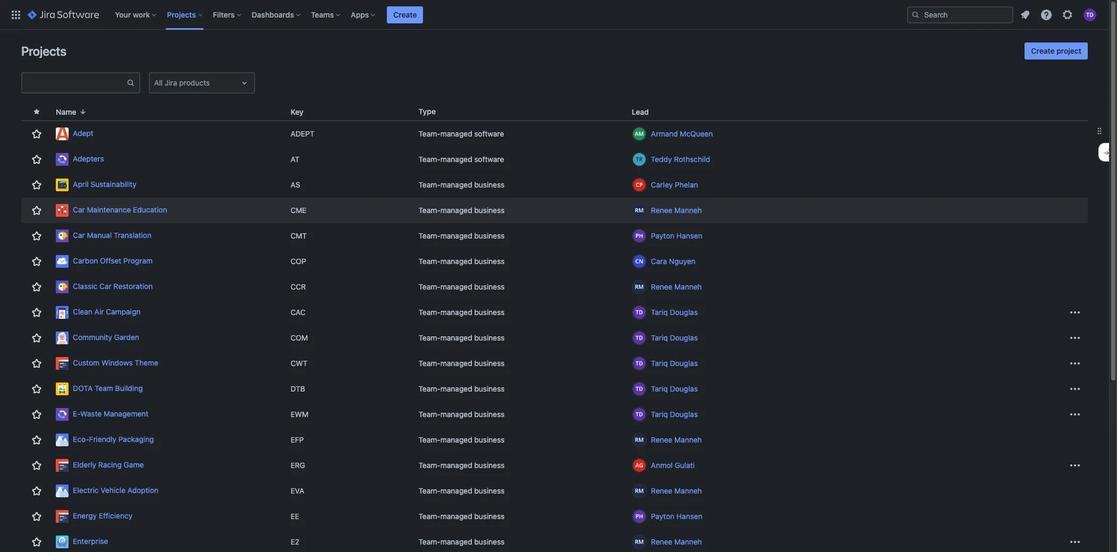 Task type: locate. For each thing, give the bounding box(es) containing it.
14 team- from the top
[[419, 461, 441, 470]]

None text field
[[154, 78, 156, 88]]

12 business from the top
[[474, 461, 505, 470]]

1 vertical spatial renee
[[651, 486, 673, 495]]

teams
[[311, 10, 334, 19]]

open image
[[238, 77, 251, 89]]

custom windows theme link
[[56, 357, 282, 370]]

banner
[[0, 0, 1109, 30]]

11 team-managed business from the top
[[419, 435, 505, 444]]

garden
[[114, 333, 139, 342]]

0 vertical spatial projects
[[167, 10, 196, 19]]

community
[[73, 333, 112, 342]]

3 renee manneh from the top
[[651, 537, 702, 546]]

business for eva
[[474, 486, 505, 495]]

key
[[291, 107, 304, 116]]

team- for adept
[[419, 129, 441, 138]]

renee manneh link
[[651, 435, 702, 445], [651, 486, 702, 496], [651, 537, 702, 548]]

team-managed software
[[419, 129, 504, 138], [419, 155, 504, 164]]

2 vertical spatial manneh
[[675, 537, 702, 546]]

com
[[291, 333, 308, 342]]

1 vertical spatial car
[[73, 231, 85, 240]]

4 business from the top
[[474, 257, 505, 266]]

software for adept
[[474, 129, 504, 138]]

managed for ccr
[[441, 282, 472, 291]]

team- for eva
[[419, 486, 441, 495]]

dota team building
[[73, 384, 143, 393]]

name
[[56, 107, 76, 116]]

managed for cwt
[[441, 359, 472, 368]]

star dota team building image
[[30, 383, 43, 395]]

7 team- from the top
[[419, 282, 441, 291]]

business for cme
[[474, 206, 505, 215]]

4 team- from the top
[[419, 206, 441, 215]]

1 renee manneh from the top
[[651, 435, 702, 444]]

renee manneh for eva
[[651, 486, 702, 495]]

create left project at the right top
[[1031, 46, 1055, 55]]

projects right the work on the top of page
[[167, 10, 196, 19]]

14 team-managed business from the top
[[419, 512, 505, 521]]

9 team- from the top
[[419, 333, 441, 342]]

all
[[154, 78, 163, 87]]

star classic car restoration image
[[30, 281, 43, 293]]

electric vehicle adoption
[[73, 486, 158, 495]]

car left the manual
[[73, 231, 85, 240]]

energy
[[73, 511, 97, 520]]

11 business from the top
[[474, 435, 505, 444]]

0 vertical spatial manneh
[[675, 435, 702, 444]]

2 business from the top
[[474, 206, 505, 215]]

anmol gulati
[[651, 461, 695, 470]]

1 vertical spatial renee manneh
[[651, 486, 702, 495]]

projects down appswitcher icon
[[21, 44, 66, 58]]

primary element
[[6, 0, 907, 30]]

3 more image from the top
[[1069, 383, 1082, 395]]

renee
[[651, 435, 673, 444], [651, 486, 673, 495], [651, 537, 673, 546]]

2 more image from the top
[[1069, 357, 1082, 370]]

as
[[291, 180, 300, 189]]

team-managed business for com
[[419, 333, 505, 342]]

renee manneh link down payton hansen "link" in the right bottom of the page
[[651, 537, 702, 548]]

2 renee manneh link from the top
[[651, 486, 702, 496]]

e2
[[291, 537, 299, 546]]

1 horizontal spatial projects
[[167, 10, 196, 19]]

star carbon offset program image
[[30, 255, 43, 268]]

12 managed from the top
[[441, 410, 472, 419]]

7 team-managed business from the top
[[419, 333, 505, 342]]

anmol
[[651, 461, 673, 470]]

car manual translation link
[[56, 230, 282, 242]]

15 managed from the top
[[441, 486, 472, 495]]

0 horizontal spatial create
[[394, 10, 417, 19]]

1 vertical spatial create
[[1031, 46, 1055, 55]]

dashboards button
[[249, 6, 305, 23]]

5 managed from the top
[[441, 231, 472, 240]]

8 team- from the top
[[419, 308, 441, 317]]

more image for ewm
[[1069, 408, 1082, 421]]

classic car restoration link
[[56, 281, 282, 293]]

star eco-friendly packaging image
[[30, 434, 43, 447]]

classic car restoration
[[73, 282, 153, 291]]

star energy efficiency image
[[30, 510, 43, 523]]

team- for e2
[[419, 537, 441, 546]]

renee manneh down the anmol gulati link
[[651, 486, 702, 495]]

jira
[[165, 78, 177, 87]]

business for cwt
[[474, 359, 505, 368]]

eco-
[[73, 435, 89, 444]]

renee manneh down payton hansen "link" in the right bottom of the page
[[651, 537, 702, 546]]

create inside primary element
[[394, 10, 417, 19]]

renee down anmol
[[651, 486, 673, 495]]

4 more image from the top
[[1069, 408, 1082, 421]]

13 business from the top
[[474, 486, 505, 495]]

15 team- from the top
[[419, 486, 441, 495]]

9 managed from the top
[[441, 333, 472, 342]]

17 team- from the top
[[419, 537, 441, 546]]

anmol gulati link
[[651, 460, 695, 471]]

carbon offset program link
[[56, 255, 282, 268]]

projects
[[167, 10, 196, 19], [21, 44, 66, 58]]

0 vertical spatial renee
[[651, 435, 673, 444]]

12 team-managed business from the top
[[419, 461, 505, 470]]

team
[[95, 384, 113, 393]]

6 more image from the top
[[1069, 536, 1082, 549]]

ewm
[[291, 410, 309, 419]]

business for erg
[[474, 461, 505, 470]]

3 renee from the top
[[651, 537, 673, 546]]

10 managed from the top
[[441, 359, 472, 368]]

renee up anmol
[[651, 435, 673, 444]]

8 managed from the top
[[441, 308, 472, 317]]

business for cmt
[[474, 231, 505, 240]]

business for ccr
[[474, 282, 505, 291]]

5 more image from the top
[[1069, 459, 1082, 472]]

dota
[[73, 384, 93, 393]]

renee manneh up anmol gulati
[[651, 435, 702, 444]]

0 vertical spatial renee manneh
[[651, 435, 702, 444]]

adept
[[291, 129, 315, 138]]

all jira products
[[154, 78, 210, 87]]

16 managed from the top
[[441, 512, 472, 521]]

6 team-managed business from the top
[[419, 308, 505, 317]]

managed for at
[[441, 155, 472, 164]]

10 business from the top
[[474, 410, 505, 419]]

create for create
[[394, 10, 417, 19]]

1 vertical spatial projects
[[21, 44, 66, 58]]

8 business from the top
[[474, 359, 505, 368]]

car for car manual translation
[[73, 231, 85, 240]]

game
[[124, 460, 144, 469]]

renee manneh link for efp
[[651, 435, 702, 445]]

2 vertical spatial renee manneh link
[[651, 537, 702, 548]]

ccr
[[291, 282, 306, 291]]

carbon
[[73, 256, 98, 265]]

banner containing your work
[[0, 0, 1109, 30]]

dota team building link
[[56, 383, 282, 395]]

lead button
[[628, 106, 662, 118]]

3 renee manneh link from the top
[[651, 537, 702, 548]]

car inside "link"
[[73, 231, 85, 240]]

team- for cme
[[419, 206, 441, 215]]

business for dtb
[[474, 384, 505, 393]]

translation
[[114, 231, 152, 240]]

1 renee manneh link from the top
[[651, 435, 702, 445]]

team-managed software for at
[[419, 155, 504, 164]]

2 manneh from the top
[[675, 486, 702, 495]]

13 managed from the top
[[441, 435, 472, 444]]

9 team-managed business from the top
[[419, 384, 505, 393]]

2 team- from the top
[[419, 155, 441, 164]]

3 team- from the top
[[419, 180, 441, 189]]

renee manneh link up anmol gulati
[[651, 435, 702, 445]]

work
[[133, 10, 150, 19]]

14 business from the top
[[474, 512, 505, 521]]

team- for efp
[[419, 435, 441, 444]]

3 team-managed business from the top
[[419, 231, 505, 240]]

12 team- from the top
[[419, 410, 441, 419]]

7 managed from the top
[[441, 282, 472, 291]]

campaign
[[106, 307, 141, 316]]

15 team-managed business from the top
[[419, 537, 505, 546]]

offset
[[100, 256, 121, 265]]

2 software from the top
[[474, 155, 504, 164]]

5 team- from the top
[[419, 231, 441, 240]]

3 managed from the top
[[441, 180, 472, 189]]

business for efp
[[474, 435, 505, 444]]

star e-waste management image
[[30, 408, 43, 421]]

apps
[[351, 10, 369, 19]]

create right apps dropdown button
[[394, 10, 417, 19]]

create project
[[1031, 46, 1082, 55]]

managed for e2
[[441, 537, 472, 546]]

hansen
[[677, 512, 703, 521]]

managed
[[441, 129, 472, 138], [441, 155, 472, 164], [441, 180, 472, 189], [441, 206, 472, 215], [441, 231, 472, 240], [441, 257, 472, 266], [441, 282, 472, 291], [441, 308, 472, 317], [441, 333, 472, 342], [441, 359, 472, 368], [441, 384, 472, 393], [441, 410, 472, 419], [441, 435, 472, 444], [441, 461, 472, 470], [441, 486, 472, 495], [441, 512, 472, 521], [441, 537, 472, 546]]

jira software image
[[28, 8, 99, 21], [28, 8, 99, 21]]

1 managed from the top
[[441, 129, 472, 138]]

create button
[[387, 6, 423, 23]]

cac
[[291, 308, 306, 317]]

1 more image from the top
[[1069, 306, 1082, 319]]

electric
[[73, 486, 99, 495]]

star clean air campaign image
[[30, 306, 43, 319]]

1 team-managed software from the top
[[419, 129, 504, 138]]

cmt
[[291, 231, 307, 240]]

team-managed business for erg
[[419, 461, 505, 470]]

car down 'april'
[[73, 205, 85, 214]]

notifications image
[[1019, 8, 1032, 21]]

None text field
[[22, 75, 127, 90]]

0 vertical spatial create
[[394, 10, 417, 19]]

11 managed from the top
[[441, 384, 472, 393]]

team- for cmt
[[419, 231, 441, 240]]

11 team- from the top
[[419, 384, 441, 393]]

star april sustainability image
[[30, 179, 43, 191]]

business for ee
[[474, 512, 505, 521]]

renee down payton on the bottom right
[[651, 537, 673, 546]]

renee manneh link up payton hansen
[[651, 486, 702, 496]]

managed for cac
[[441, 308, 472, 317]]

managed for ewm
[[441, 410, 472, 419]]

car right the classic at the left bottom
[[99, 282, 111, 291]]

1 software from the top
[[474, 129, 504, 138]]

manneh down hansen
[[675, 537, 702, 546]]

manneh up 'gulati'
[[675, 435, 702, 444]]

13 team- from the top
[[419, 435, 441, 444]]

manneh for eva
[[675, 486, 702, 495]]

16 team- from the top
[[419, 512, 441, 521]]

sustainability
[[91, 180, 136, 189]]

1 horizontal spatial create
[[1031, 46, 1055, 55]]

managed for ee
[[441, 512, 472, 521]]

3 business from the top
[[474, 231, 505, 240]]

more image for cac
[[1069, 306, 1082, 319]]

13 team-managed business from the top
[[419, 486, 505, 495]]

manneh up hansen
[[675, 486, 702, 495]]

managed for cme
[[441, 206, 472, 215]]

2 team-managed business from the top
[[419, 206, 505, 215]]

renee manneh
[[651, 435, 702, 444], [651, 486, 702, 495], [651, 537, 702, 546]]

2 team-managed software from the top
[[419, 155, 504, 164]]

0 vertical spatial car
[[73, 205, 85, 214]]

clean air campaign link
[[56, 306, 282, 319]]

6 managed from the top
[[441, 257, 472, 266]]

erg
[[291, 461, 305, 470]]

1 renee from the top
[[651, 435, 673, 444]]

team- for dtb
[[419, 384, 441, 393]]

more image for dtb
[[1069, 383, 1082, 395]]

2 renee manneh from the top
[[651, 486, 702, 495]]

9 business from the top
[[474, 384, 505, 393]]

1 vertical spatial renee manneh link
[[651, 486, 702, 496]]

0 vertical spatial renee manneh link
[[651, 435, 702, 445]]

team-managed business for cme
[[419, 206, 505, 215]]

team-managed software for adept
[[419, 129, 504, 138]]

appswitcher icon image
[[10, 8, 22, 21]]

clean air campaign
[[73, 307, 141, 316]]

14 managed from the top
[[441, 461, 472, 470]]

17 managed from the top
[[441, 537, 472, 546]]

name button
[[52, 106, 91, 118]]

more image
[[1069, 306, 1082, 319], [1069, 357, 1082, 370], [1069, 383, 1082, 395], [1069, 408, 1082, 421], [1069, 459, 1082, 472], [1069, 536, 1082, 549]]

2 renee from the top
[[651, 486, 673, 495]]

software
[[474, 129, 504, 138], [474, 155, 504, 164]]

1 manneh from the top
[[675, 435, 702, 444]]

1 team-managed business from the top
[[419, 180, 505, 189]]

Search field
[[907, 6, 1014, 23]]

1 vertical spatial manneh
[[675, 486, 702, 495]]

teams button
[[308, 6, 345, 23]]

team-managed business for ccr
[[419, 282, 505, 291]]

6 business from the top
[[474, 308, 505, 317]]

0 vertical spatial software
[[474, 129, 504, 138]]

1 team- from the top
[[419, 129, 441, 138]]

3 manneh from the top
[[675, 537, 702, 546]]

7 business from the top
[[474, 333, 505, 342]]

team-managed business for ewm
[[419, 410, 505, 419]]

15 business from the top
[[474, 537, 505, 546]]

2 vertical spatial renee manneh
[[651, 537, 702, 546]]

10 team- from the top
[[419, 359, 441, 368]]

team- for com
[[419, 333, 441, 342]]

8 team-managed business from the top
[[419, 359, 505, 368]]

1 vertical spatial team-managed software
[[419, 155, 504, 164]]

april sustainability link
[[56, 179, 282, 191]]

products
[[179, 78, 210, 87]]

10 team-managed business from the top
[[419, 410, 505, 419]]

6 team- from the top
[[419, 257, 441, 266]]

4 managed from the top
[[441, 206, 472, 215]]

car for car maintenance education
[[73, 205, 85, 214]]

0 vertical spatial team-managed software
[[419, 129, 504, 138]]

april
[[73, 180, 89, 189]]

2 managed from the top
[[441, 155, 472, 164]]

maintenance
[[87, 205, 131, 214]]

projects inside projects dropdown button
[[167, 10, 196, 19]]

5 team-managed business from the top
[[419, 282, 505, 291]]

team-managed business
[[419, 180, 505, 189], [419, 206, 505, 215], [419, 231, 505, 240], [419, 257, 505, 266], [419, 282, 505, 291], [419, 308, 505, 317], [419, 333, 505, 342], [419, 359, 505, 368], [419, 384, 505, 393], [419, 410, 505, 419], [419, 435, 505, 444], [419, 461, 505, 470], [419, 486, 505, 495], [419, 512, 505, 521], [419, 537, 505, 546]]

your
[[115, 10, 131, 19]]

1 business from the top
[[474, 180, 505, 189]]

efficiency
[[99, 511, 132, 520]]

1 vertical spatial software
[[474, 155, 504, 164]]

5 business from the top
[[474, 282, 505, 291]]

4 team-managed business from the top
[[419, 257, 505, 266]]

manneh
[[675, 435, 702, 444], [675, 486, 702, 495], [675, 537, 702, 546]]

2 vertical spatial renee
[[651, 537, 673, 546]]

payton hansen link
[[651, 511, 703, 522]]

eva
[[291, 486, 304, 495]]



Task type: describe. For each thing, give the bounding box(es) containing it.
star adept image
[[30, 128, 43, 140]]

renee manneh for efp
[[651, 435, 702, 444]]

cme
[[291, 206, 307, 215]]

lead
[[632, 107, 649, 116]]

star custom windows theme image
[[30, 357, 43, 370]]

renee manneh link for e2
[[651, 537, 702, 548]]

settings image
[[1062, 8, 1074, 21]]

energy efficiency
[[73, 511, 132, 520]]

team- for ewm
[[419, 410, 441, 419]]

search image
[[912, 10, 920, 19]]

cop
[[291, 257, 306, 266]]

education
[[133, 205, 167, 214]]

classic
[[73, 282, 97, 291]]

key button
[[286, 106, 316, 118]]

star adepters image
[[30, 153, 43, 166]]

team- for ccr
[[419, 282, 441, 291]]

adept link
[[56, 128, 282, 140]]

electric vehicle adoption link
[[56, 485, 282, 498]]

star elderly racing game image
[[30, 459, 43, 472]]

team- for cac
[[419, 308, 441, 317]]

clean
[[73, 307, 92, 316]]

renee for efp
[[651, 435, 673, 444]]

renee for eva
[[651, 486, 673, 495]]

team- for cwt
[[419, 359, 441, 368]]

business for ewm
[[474, 410, 505, 419]]

star car manual translation image
[[30, 230, 43, 242]]

your work
[[115, 10, 150, 19]]

elderly
[[73, 460, 96, 469]]

apps button
[[348, 6, 380, 23]]

enterprise
[[73, 537, 108, 546]]

star enterprise image
[[30, 536, 43, 549]]

community garden
[[73, 333, 139, 342]]

adoption
[[128, 486, 158, 495]]

star car maintenance education image
[[30, 204, 43, 217]]

more image
[[1069, 332, 1082, 344]]

your profile and settings image
[[1084, 8, 1097, 21]]

team- for at
[[419, 155, 441, 164]]

custom windows theme
[[73, 358, 158, 367]]

managed for eva
[[441, 486, 472, 495]]

team-managed business for cac
[[419, 308, 505, 317]]

team- for cop
[[419, 257, 441, 266]]

star electric vehicle adoption image
[[30, 485, 43, 498]]

team- for ee
[[419, 512, 441, 521]]

managed for dtb
[[441, 384, 472, 393]]

team-managed business for dtb
[[419, 384, 505, 393]]

filters
[[213, 10, 235, 19]]

custom
[[73, 358, 99, 367]]

team- for as
[[419, 180, 441, 189]]

managed for efp
[[441, 435, 472, 444]]

managed for adept
[[441, 129, 472, 138]]

community garden link
[[56, 332, 282, 344]]

team-managed business for efp
[[419, 435, 505, 444]]

team- for erg
[[419, 461, 441, 470]]

team-managed business for ee
[[419, 512, 505, 521]]

dashboards
[[252, 10, 294, 19]]

software for at
[[474, 155, 504, 164]]

create for create project
[[1031, 46, 1055, 55]]

manneh for efp
[[675, 435, 702, 444]]

e-waste management link
[[56, 408, 282, 421]]

e-waste management
[[73, 409, 148, 418]]

more image for cwt
[[1069, 357, 1082, 370]]

team-managed business for cmt
[[419, 231, 505, 240]]

dtb
[[291, 384, 305, 393]]

elderly racing game
[[73, 460, 144, 469]]

team-managed business for eva
[[419, 486, 505, 495]]

cwt
[[291, 359, 308, 368]]

air
[[94, 307, 104, 316]]

business for cop
[[474, 257, 505, 266]]

efp
[[291, 435, 304, 444]]

projects button
[[164, 6, 207, 23]]

renee manneh link for eva
[[651, 486, 702, 496]]

team-managed business for e2
[[419, 537, 505, 546]]

filters button
[[210, 6, 245, 23]]

elderly racing game link
[[56, 459, 282, 472]]

program
[[123, 256, 153, 265]]

business for cac
[[474, 308, 505, 317]]

at
[[291, 155, 300, 164]]

payton hansen
[[651, 512, 703, 521]]

business for com
[[474, 333, 505, 342]]

business for e2
[[474, 537, 505, 546]]

racing
[[98, 460, 122, 469]]

renee for e2
[[651, 537, 673, 546]]

team-managed business for as
[[419, 180, 505, 189]]

team-managed business for cop
[[419, 257, 505, 266]]

help image
[[1040, 8, 1053, 21]]

managed for as
[[441, 180, 472, 189]]

type
[[419, 107, 436, 116]]

e-
[[73, 409, 80, 418]]

car manual translation
[[73, 231, 152, 240]]

star community garden image
[[30, 332, 43, 344]]

vehicle
[[101, 486, 126, 495]]

carbon offset program
[[73, 256, 153, 265]]

management
[[104, 409, 148, 418]]

windows
[[102, 358, 133, 367]]

team-managed business for cwt
[[419, 359, 505, 368]]

ee
[[291, 512, 299, 521]]

project
[[1057, 46, 1082, 55]]

managed for cmt
[[441, 231, 472, 240]]

friendly
[[89, 435, 116, 444]]

0 horizontal spatial projects
[[21, 44, 66, 58]]

manneh for e2
[[675, 537, 702, 546]]

april sustainability
[[73, 180, 136, 189]]

your work button
[[112, 6, 161, 23]]

more image for e2
[[1069, 536, 1082, 549]]

restoration
[[113, 282, 153, 291]]

building
[[115, 384, 143, 393]]

managed for erg
[[441, 461, 472, 470]]

more image for erg
[[1069, 459, 1082, 472]]

car maintenance education link
[[56, 204, 282, 217]]

manual
[[87, 231, 112, 240]]

adepters link
[[56, 153, 282, 166]]

theme
[[135, 358, 158, 367]]

business for as
[[474, 180, 505, 189]]

2 vertical spatial car
[[99, 282, 111, 291]]

packaging
[[118, 435, 154, 444]]

gulati
[[675, 461, 695, 470]]

car maintenance education
[[73, 205, 167, 214]]

managed for com
[[441, 333, 472, 342]]

managed for cop
[[441, 257, 472, 266]]

energy efficiency link
[[56, 510, 282, 523]]

renee manneh for e2
[[651, 537, 702, 546]]



Task type: vqa. For each thing, say whether or not it's contained in the screenshot.
the right with
no



